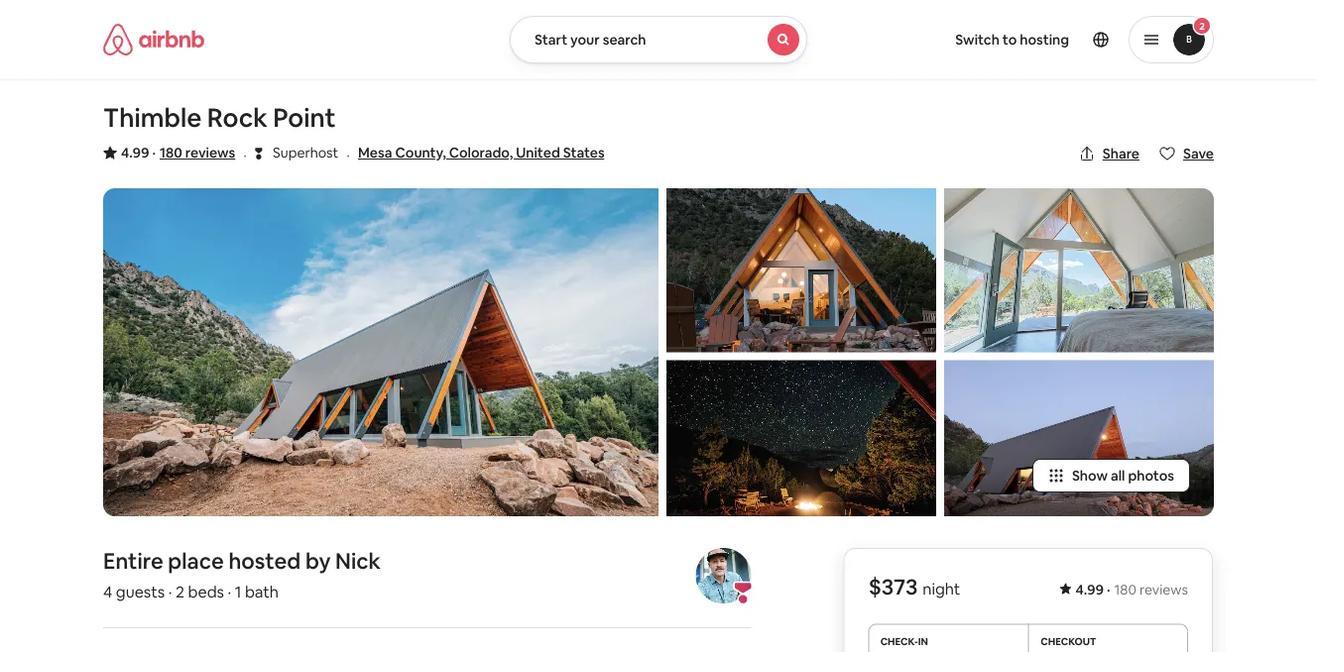 Task type: vqa. For each thing, say whether or not it's contained in the screenshot.
TO
yes



Task type: describe. For each thing, give the bounding box(es) containing it.
thimble rock point image 4 image
[[945, 189, 1215, 353]]

hosted
[[229, 547, 301, 575]]

profile element
[[832, 0, 1215, 79]]

start
[[535, 31, 568, 49]]

4
[[103, 582, 112, 602]]

bath
[[245, 582, 279, 602]]

thimble rock point image 5 image
[[945, 361, 1215, 517]]

0 horizontal spatial 4.99 · 180 reviews
[[121, 144, 235, 162]]

to
[[1003, 31, 1017, 49]]

· inside · mesa county, colorado, united states
[[347, 144, 350, 165]]

hosting
[[1020, 31, 1070, 49]]

thimble rock point image 1 image
[[103, 189, 659, 517]]

save
[[1184, 145, 1215, 163]]

all
[[1111, 467, 1126, 485]]

mesa
[[358, 144, 392, 162]]

show
[[1073, 467, 1108, 485]]

place
[[168, 547, 224, 575]]

· mesa county, colorado, united states
[[347, 144, 605, 165]]

search
[[603, 31, 647, 49]]

start your search
[[535, 31, 647, 49]]

thimble rock point image 3 image
[[667, 361, 937, 517]]

$373 night
[[869, 573, 961, 602]]

guests
[[116, 582, 165, 602]]

thimble rock point image 2 image
[[667, 189, 937, 353]]

󰀃
[[255, 143, 263, 162]]

states
[[563, 144, 605, 162]]

entire place hosted by nick 4 guests · 2 beds · 1 bath
[[103, 547, 381, 602]]

save button
[[1152, 137, 1222, 171]]

night
[[923, 579, 961, 600]]

colorado,
[[449, 144, 513, 162]]

switch to hosting
[[956, 31, 1070, 49]]

2 inside entire place hosted by nick 4 guests · 2 beds · 1 bath
[[176, 582, 184, 602]]

photos
[[1129, 467, 1175, 485]]

mesa county, colorado, united states button
[[358, 141, 605, 165]]

Start your search search field
[[510, 16, 808, 64]]

0 vertical spatial 180
[[160, 144, 182, 162]]

$373
[[869, 573, 918, 602]]

switch to hosting link
[[944, 19, 1082, 61]]

0 horizontal spatial reviews
[[185, 144, 235, 162]]



Task type: locate. For each thing, give the bounding box(es) containing it.
show all photos button
[[1033, 459, 1191, 493]]

0 horizontal spatial 2
[[176, 582, 184, 602]]

superhost
[[273, 144, 339, 162]]

1 vertical spatial 180
[[1115, 581, 1137, 599]]

0 horizontal spatial 4.99
[[121, 144, 149, 162]]

share button
[[1071, 137, 1148, 171]]

switch
[[956, 31, 1000, 49]]

180
[[160, 144, 182, 162], [1115, 581, 1137, 599]]

1 horizontal spatial 2
[[1200, 19, 1205, 32]]

point
[[273, 101, 336, 134]]

1 vertical spatial 4.99 · 180 reviews
[[1076, 581, 1189, 599]]

0 vertical spatial reviews
[[185, 144, 235, 162]]

1 horizontal spatial 4.99 · 180 reviews
[[1076, 581, 1189, 599]]

by nick
[[306, 547, 381, 575]]

1 vertical spatial 2
[[176, 582, 184, 602]]

share
[[1103, 145, 1140, 163]]

start your search button
[[510, 16, 808, 64]]

180 reviews button
[[160, 143, 235, 163]]

show all photos
[[1073, 467, 1175, 485]]

county,
[[395, 144, 446, 162]]

1 vertical spatial reviews
[[1140, 581, 1189, 599]]

1
[[235, 582, 241, 602]]

0 vertical spatial 4.99 · 180 reviews
[[121, 144, 235, 162]]

0 horizontal spatial 180
[[160, 144, 182, 162]]

0 vertical spatial 4.99
[[121, 144, 149, 162]]

beds
[[188, 582, 224, 602]]

0 vertical spatial 2
[[1200, 19, 1205, 32]]

2 inside dropdown button
[[1200, 19, 1205, 32]]

1 horizontal spatial 180
[[1115, 581, 1137, 599]]

4.99 · 180 reviews
[[121, 144, 235, 162], [1076, 581, 1189, 599]]

·
[[152, 144, 156, 162], [243, 144, 247, 165], [347, 144, 350, 165], [1107, 581, 1111, 599], [168, 582, 172, 602], [228, 582, 231, 602]]

rock
[[207, 101, 268, 134]]

1 horizontal spatial 4.99
[[1076, 581, 1104, 599]]

2 button
[[1129, 16, 1215, 64]]

entire
[[103, 547, 163, 575]]

your
[[571, 31, 600, 49]]

1 vertical spatial 4.99
[[1076, 581, 1104, 599]]

4.99
[[121, 144, 149, 162], [1076, 581, 1104, 599]]

thimble
[[103, 101, 202, 134]]

nick is a superhost. learn more about nick. image
[[696, 549, 751, 604], [696, 549, 751, 604]]

thimble rock point
[[103, 101, 336, 134]]

reviews
[[185, 144, 235, 162], [1140, 581, 1189, 599]]

2
[[1200, 19, 1205, 32], [176, 582, 184, 602]]

united
[[516, 144, 560, 162]]

1 horizontal spatial reviews
[[1140, 581, 1189, 599]]



